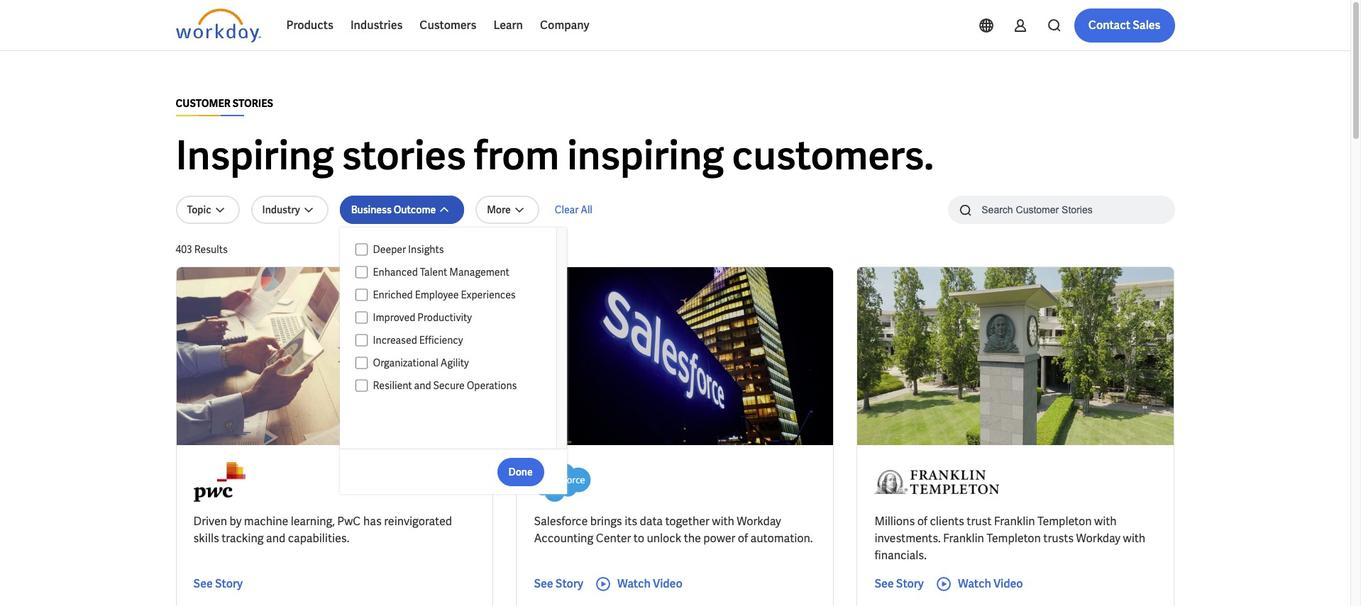 Task type: vqa. For each thing, say whether or not it's contained in the screenshot.
Inspiring stories from inspiring customers.
yes



Task type: locate. For each thing, give the bounding box(es) containing it.
watch for franklin
[[958, 577, 991, 592]]

see story link down skills
[[193, 576, 243, 593]]

0 horizontal spatial video
[[653, 577, 683, 592]]

workday up 'automation.'
[[737, 515, 781, 529]]

2 see from the left
[[534, 577, 553, 592]]

1 story from the left
[[215, 577, 243, 592]]

see story
[[193, 577, 243, 592], [534, 577, 583, 592], [875, 577, 924, 592]]

contact
[[1089, 18, 1131, 33]]

customers
[[420, 18, 476, 33]]

templeton down trust
[[987, 532, 1041, 546]]

driven by machine learning, pwc has reinvigorated skills tracking and capabilities.
[[193, 515, 452, 546]]

0 horizontal spatial see story
[[193, 577, 243, 592]]

of right power
[[738, 532, 748, 546]]

story down tracking
[[215, 577, 243, 592]]

1 horizontal spatial workday
[[1076, 532, 1121, 546]]

0 horizontal spatial see
[[193, 577, 213, 592]]

2 watch video from the left
[[958, 577, 1023, 592]]

1 watch from the left
[[617, 577, 651, 592]]

results
[[194, 243, 228, 256]]

templeton
[[1038, 515, 1092, 529], [987, 532, 1041, 546]]

business
[[351, 204, 392, 216]]

with
[[712, 515, 734, 529], [1094, 515, 1117, 529], [1123, 532, 1146, 546]]

workday right trusts
[[1076, 532, 1121, 546]]

productivity
[[418, 312, 472, 324]]

improved
[[373, 312, 415, 324]]

salesforce
[[534, 515, 588, 529]]

1 horizontal spatial see story link
[[534, 576, 583, 593]]

and inside driven by machine learning, pwc has reinvigorated skills tracking and capabilities.
[[266, 532, 286, 546]]

2 see story link from the left
[[534, 576, 583, 593]]

topic button
[[176, 196, 240, 224]]

salesforce brings its data together with workday accounting center to unlock the power of automation.
[[534, 515, 813, 546]]

2 story from the left
[[556, 577, 583, 592]]

resilient and secure operations
[[373, 380, 517, 392]]

1 vertical spatial of
[[738, 532, 748, 546]]

3 see from the left
[[875, 577, 894, 592]]

franklin right trust
[[994, 515, 1035, 529]]

0 horizontal spatial franklin
[[943, 532, 984, 546]]

2 watch video link from the left
[[935, 576, 1023, 593]]

increased efficiency
[[373, 334, 463, 347]]

pwc
[[337, 515, 361, 529]]

1 vertical spatial and
[[266, 532, 286, 546]]

1 watch video from the left
[[617, 577, 683, 592]]

3 see story link from the left
[[875, 576, 924, 593]]

workday inside the salesforce brings its data together with workday accounting center to unlock the power of automation.
[[737, 515, 781, 529]]

1 horizontal spatial watch video link
[[935, 576, 1023, 593]]

agility
[[441, 357, 469, 370]]

business outcome
[[351, 204, 436, 216]]

1 horizontal spatial see story
[[534, 577, 583, 592]]

0 vertical spatial franklin
[[994, 515, 1035, 529]]

employee
[[415, 289, 459, 302]]

workday
[[737, 515, 781, 529], [1076, 532, 1121, 546]]

0 horizontal spatial see story link
[[193, 576, 243, 593]]

trusts
[[1043, 532, 1074, 546]]

reinvigorated
[[384, 515, 452, 529]]

see story down financials.
[[875, 577, 924, 592]]

more
[[487, 204, 511, 216]]

sales
[[1133, 18, 1161, 33]]

2 horizontal spatial see story
[[875, 577, 924, 592]]

driven
[[193, 515, 227, 529]]

stories
[[342, 130, 466, 182]]

outcome
[[394, 204, 436, 216]]

franklin
[[994, 515, 1035, 529], [943, 532, 984, 546]]

story down financials.
[[896, 577, 924, 592]]

enhanced talent management
[[373, 266, 510, 279]]

None checkbox
[[355, 266, 367, 279], [355, 312, 367, 324], [355, 357, 367, 370], [355, 380, 367, 392], [355, 266, 367, 279], [355, 312, 367, 324], [355, 357, 367, 370], [355, 380, 367, 392]]

0 horizontal spatial watch
[[617, 577, 651, 592]]

enriched employee experiences
[[373, 289, 516, 302]]

1 vertical spatial franklin
[[943, 532, 984, 546]]

1 see story from the left
[[193, 577, 243, 592]]

see down skills
[[193, 577, 213, 592]]

enhanced
[[373, 266, 418, 279]]

watch for center
[[617, 577, 651, 592]]

see story for salesforce brings its data together with workday accounting center to unlock the power of automation.
[[534, 577, 583, 592]]

see story link
[[193, 576, 243, 593], [534, 576, 583, 593], [875, 576, 924, 593]]

0 horizontal spatial and
[[266, 532, 286, 546]]

millions
[[875, 515, 915, 529]]

of inside the salesforce brings its data together with workday accounting center to unlock the power of automation.
[[738, 532, 748, 546]]

resilient and secure operations link
[[367, 378, 543, 395]]

clear all button
[[551, 196, 597, 224]]

done
[[509, 466, 533, 479]]

company
[[540, 18, 589, 33]]

see story for millions of clients trust franklin templeton with investments. franklin templeton trusts workday with financials.
[[875, 577, 924, 592]]

3 story from the left
[[896, 577, 924, 592]]

2 video from the left
[[994, 577, 1023, 592]]

clients
[[930, 515, 964, 529]]

of up investments.
[[917, 515, 928, 529]]

templeton up trusts
[[1038, 515, 1092, 529]]

salesforce.com image
[[534, 463, 591, 502]]

3 see story from the left
[[875, 577, 924, 592]]

1 horizontal spatial of
[[917, 515, 928, 529]]

pricewaterhousecoopers global licensing services corporation (pwc) image
[[193, 463, 246, 502]]

financials.
[[875, 549, 927, 563]]

0 horizontal spatial story
[[215, 577, 243, 592]]

0 vertical spatial workday
[[737, 515, 781, 529]]

of
[[917, 515, 928, 529], [738, 532, 748, 546]]

0 horizontal spatial of
[[738, 532, 748, 546]]

watch video link down to
[[595, 576, 683, 593]]

2 horizontal spatial see
[[875, 577, 894, 592]]

2 horizontal spatial see story link
[[875, 576, 924, 593]]

machine
[[244, 515, 288, 529]]

2 horizontal spatial story
[[896, 577, 924, 592]]

see story link down accounting
[[534, 576, 583, 593]]

2 watch from the left
[[958, 577, 991, 592]]

and down organizational agility
[[414, 380, 431, 392]]

video for to
[[653, 577, 683, 592]]

unlock
[[647, 532, 681, 546]]

go to the homepage image
[[176, 9, 261, 43]]

see down financials.
[[875, 577, 894, 592]]

watch down to
[[617, 577, 651, 592]]

1 horizontal spatial watch video
[[958, 577, 1023, 592]]

see story link down financials.
[[875, 576, 924, 593]]

watch video down to
[[617, 577, 683, 592]]

products button
[[278, 9, 342, 43]]

watch video link down millions of clients trust franklin templeton with investments. franklin templeton trusts workday with financials.
[[935, 576, 1023, 593]]

enriched
[[373, 289, 413, 302]]

1 horizontal spatial franklin
[[994, 515, 1035, 529]]

0 horizontal spatial watch video
[[617, 577, 683, 592]]

and down machine
[[266, 532, 286, 546]]

industry
[[262, 204, 300, 216]]

1 horizontal spatial story
[[556, 577, 583, 592]]

watch video
[[617, 577, 683, 592], [958, 577, 1023, 592]]

see story link for millions of clients trust franklin templeton with investments. franklin templeton trusts workday with financials.
[[875, 576, 924, 593]]

1 horizontal spatial see
[[534, 577, 553, 592]]

story down accounting
[[556, 577, 583, 592]]

1 horizontal spatial video
[[994, 577, 1023, 592]]

see down accounting
[[534, 577, 553, 592]]

video for templeton
[[994, 577, 1023, 592]]

1 vertical spatial templeton
[[987, 532, 1041, 546]]

1 video from the left
[[653, 577, 683, 592]]

video down unlock
[[653, 577, 683, 592]]

company button
[[532, 9, 598, 43]]

0 horizontal spatial with
[[712, 515, 734, 529]]

1 see story link from the left
[[193, 576, 243, 593]]

and
[[414, 380, 431, 392], [266, 532, 286, 546]]

1 watch video link from the left
[[595, 576, 683, 593]]

enriched employee experiences link
[[367, 287, 543, 304]]

0 vertical spatial of
[[917, 515, 928, 529]]

industries button
[[342, 9, 411, 43]]

all
[[581, 204, 593, 216]]

see story down accounting
[[534, 577, 583, 592]]

customers button
[[411, 9, 485, 43]]

center
[[596, 532, 631, 546]]

1 vertical spatial workday
[[1076, 532, 1121, 546]]

franklin down trust
[[943, 532, 984, 546]]

2 see story from the left
[[534, 577, 583, 592]]

watch video down millions of clients trust franklin templeton with investments. franklin templeton trusts workday with financials.
[[958, 577, 1023, 592]]

None checkbox
[[355, 243, 367, 256], [355, 289, 367, 302], [355, 334, 367, 347], [355, 243, 367, 256], [355, 289, 367, 302], [355, 334, 367, 347]]

story for salesforce brings its data together with workday accounting center to unlock the power of automation.
[[556, 577, 583, 592]]

video down millions of clients trust franklin templeton with investments. franklin templeton trusts workday with financials.
[[994, 577, 1023, 592]]

workday inside millions of clients trust franklin templeton with investments. franklin templeton trusts workday with financials.
[[1076, 532, 1121, 546]]

efficiency
[[419, 334, 463, 347]]

story
[[215, 577, 243, 592], [556, 577, 583, 592], [896, 577, 924, 592]]

0 horizontal spatial workday
[[737, 515, 781, 529]]

0 horizontal spatial watch video link
[[595, 576, 683, 593]]

watch
[[617, 577, 651, 592], [958, 577, 991, 592]]

see story down skills
[[193, 577, 243, 592]]

0 vertical spatial and
[[414, 380, 431, 392]]

1 horizontal spatial watch
[[958, 577, 991, 592]]

watch video for templeton
[[958, 577, 1023, 592]]

watch down millions of clients trust franklin templeton with investments. franklin templeton trusts workday with financials.
[[958, 577, 991, 592]]

done button
[[497, 458, 544, 487]]

organizational agility
[[373, 357, 469, 370]]

experiences
[[461, 289, 516, 302]]



Task type: describe. For each thing, give the bounding box(es) containing it.
to
[[634, 532, 644, 546]]

talent
[[420, 266, 447, 279]]

story for millions of clients trust franklin templeton with investments. franklin templeton trusts workday with financials.
[[896, 577, 924, 592]]

industry button
[[251, 196, 328, 224]]

0 vertical spatial templeton
[[1038, 515, 1092, 529]]

trust
[[967, 515, 992, 529]]

customer
[[176, 97, 231, 110]]

organizational agility link
[[367, 355, 543, 372]]

see story link for salesforce brings its data together with workday accounting center to unlock the power of automation.
[[534, 576, 583, 593]]

1 see from the left
[[193, 577, 213, 592]]

power
[[704, 532, 736, 546]]

1 horizontal spatial and
[[414, 380, 431, 392]]

customers.
[[732, 130, 934, 182]]

Search Customer Stories text field
[[973, 197, 1147, 222]]

of inside millions of clients trust franklin templeton with investments. franklin templeton trusts workday with financials.
[[917, 515, 928, 529]]

learning,
[[291, 515, 335, 529]]

millions of clients trust franklin templeton with investments. franklin templeton trusts workday with financials.
[[875, 515, 1146, 563]]

its
[[625, 515, 637, 529]]

inspiring
[[176, 130, 334, 182]]

skills
[[193, 532, 219, 546]]

1 horizontal spatial with
[[1094, 515, 1117, 529]]

deeper
[[373, 243, 406, 256]]

accounting
[[534, 532, 593, 546]]

stories
[[233, 97, 273, 110]]

learn
[[494, 18, 523, 33]]

operations
[[467, 380, 517, 392]]

403 results
[[176, 243, 228, 256]]

403
[[176, 243, 192, 256]]

resilient
[[373, 380, 412, 392]]

together
[[665, 515, 710, 529]]

brings
[[590, 515, 622, 529]]

capabilities.
[[288, 532, 349, 546]]

contact sales
[[1089, 18, 1161, 33]]

watch video link for franklin
[[935, 576, 1023, 593]]

franklin templeton companies, llc image
[[875, 463, 1000, 502]]

by
[[230, 515, 242, 529]]

insights
[[408, 243, 444, 256]]

more button
[[476, 196, 539, 224]]

clear
[[555, 204, 579, 216]]

watch video for to
[[617, 577, 683, 592]]

learn button
[[485, 9, 532, 43]]

enhanced talent management link
[[367, 264, 543, 281]]

with inside the salesforce brings its data together with workday accounting center to unlock the power of automation.
[[712, 515, 734, 529]]

improved productivity
[[373, 312, 472, 324]]

the
[[684, 532, 701, 546]]

organizational
[[373, 357, 438, 370]]

business outcome button
[[340, 196, 464, 224]]

deeper insights link
[[367, 241, 543, 258]]

data
[[640, 515, 663, 529]]

deeper insights
[[373, 243, 444, 256]]

inspiring stories from inspiring customers.
[[176, 130, 934, 182]]

watch video link for center
[[595, 576, 683, 593]]

clear all
[[555, 204, 593, 216]]

see for salesforce brings its data together with workday accounting center to unlock the power of automation.
[[534, 577, 553, 592]]

industries
[[351, 18, 403, 33]]

improved productivity link
[[367, 309, 543, 326]]

2 horizontal spatial with
[[1123, 532, 1146, 546]]

tracking
[[222, 532, 264, 546]]

contact sales link
[[1074, 9, 1175, 43]]

has
[[363, 515, 382, 529]]

see for millions of clients trust franklin templeton with investments. franklin templeton trusts workday with financials.
[[875, 577, 894, 592]]

increased efficiency link
[[367, 332, 543, 349]]

investments.
[[875, 532, 941, 546]]

products
[[286, 18, 333, 33]]

management
[[449, 266, 510, 279]]

topic
[[187, 204, 211, 216]]

from
[[474, 130, 559, 182]]

increased
[[373, 334, 417, 347]]

secure
[[433, 380, 465, 392]]

automation.
[[751, 532, 813, 546]]



